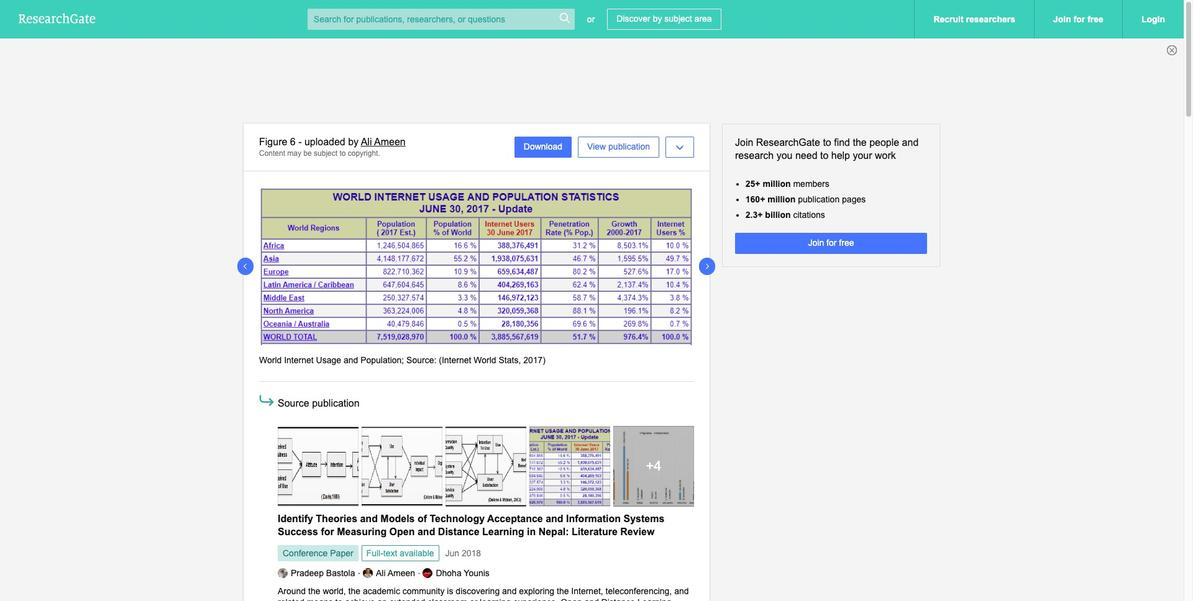 Task type: vqa. For each thing, say whether or not it's contained in the screenshot.


Task type: locate. For each thing, give the bounding box(es) containing it.
world internet usage and population; source: (internet world stats, 2017)
[[259, 356, 546, 366]]

open down 'models'
[[390, 527, 415, 538]]

2 horizontal spatial size m image
[[647, 467, 661, 482]]

and up the nepal:
[[546, 514, 564, 525]]

1 vertical spatial free
[[839, 238, 854, 248]]

full-
[[367, 549, 383, 559]]

and right the teleconferencing,
[[675, 587, 689, 597]]

source publication
[[278, 399, 360, 409]]

or inside around the world, the academic community is discovering and exploring the internet, teleconferencing, and related means to achieve an extended classroom or learning experience. open and distance learnin
[[470, 598, 478, 602]]

-
[[298, 137, 302, 147]]

size m image
[[311, 467, 326, 482], [395, 467, 410, 482], [647, 467, 661, 482]]

free down pages
[[839, 238, 854, 248]]

recruit
[[934, 14, 964, 24]]

acceptance
[[487, 514, 543, 525]]

full-text available
[[367, 549, 434, 559]]

2 horizontal spatial size m image
[[563, 467, 578, 482]]

the up means
[[308, 587, 320, 597]]

you
[[777, 150, 793, 161]]

Search for publications, researchers, or questions field
[[308, 9, 575, 30]]

0 horizontal spatial world
[[259, 356, 282, 366]]

academic
[[363, 587, 400, 597]]

1 horizontal spatial world
[[474, 356, 496, 366]]

1 horizontal spatial join for free
[[1054, 14, 1104, 24]]

0 horizontal spatial ali
[[361, 137, 372, 147]]

+4 link
[[614, 426, 694, 507]]

25+ million members 160+ million publication pages 2.3+ billion citations
[[746, 179, 866, 220]]

join researchgate to find the people and research you need to help your work
[[735, 137, 919, 161]]

1 vertical spatial join for free
[[808, 238, 854, 248]]

1 vertical spatial subject
[[314, 149, 338, 158]]

1 horizontal spatial publication
[[609, 142, 650, 152]]

+4
[[646, 459, 662, 474]]

distance down technology on the left of page
[[438, 527, 480, 538]]

subject
[[665, 14, 692, 24], [314, 149, 338, 158]]

be
[[304, 149, 312, 158]]

distance down the teleconferencing,
[[602, 598, 635, 602]]

0 vertical spatial by
[[653, 14, 662, 24]]

0 horizontal spatial join
[[735, 137, 754, 148]]

1 horizontal spatial by
[[653, 14, 662, 24]]

0 horizontal spatial join for free link
[[735, 233, 928, 254]]

million up billion
[[768, 194, 796, 204]]

by
[[653, 14, 662, 24], [348, 137, 359, 147]]

measuring
[[337, 527, 387, 538]]

1 horizontal spatial size m image
[[395, 467, 410, 482]]

content
[[259, 149, 285, 158]]

1 horizontal spatial for
[[827, 238, 837, 248]]

find
[[834, 137, 850, 148]]

1 horizontal spatial distance
[[602, 598, 635, 602]]

0 horizontal spatial size m image
[[257, 392, 276, 410]]

open inside identify theories and models of technology acceptance and information systems success for measuring open and distance learning in nepal: literature review
[[390, 527, 415, 538]]

size m image up information
[[563, 467, 578, 482]]

1 vertical spatial ali
[[376, 569, 386, 579]]

0 horizontal spatial for
[[321, 527, 334, 538]]

open down internet,
[[561, 598, 582, 602]]

subject inside "figure 6 - uploaded by ali ameen content may be subject to copyright."
[[314, 149, 338, 158]]

size m image up systems
[[647, 467, 661, 482]]

world left internet
[[259, 356, 282, 366]]

ali ameen image
[[363, 569, 373, 579]]

to
[[823, 137, 832, 148], [340, 149, 346, 158], [821, 150, 829, 161], [335, 598, 343, 602]]

1 vertical spatial or
[[470, 598, 478, 602]]

1 horizontal spatial subject
[[665, 14, 692, 24]]

publication down members
[[798, 194, 840, 204]]

the inside join researchgate to find the people and research you need to help your work
[[853, 137, 867, 148]]

0 horizontal spatial join for free
[[808, 238, 854, 248]]

researchers
[[966, 14, 1016, 24]]

join for free
[[1054, 14, 1104, 24], [808, 238, 854, 248]]

1 horizontal spatial size m image
[[479, 467, 494, 482]]

review
[[621, 527, 655, 538]]

the left internet,
[[557, 587, 569, 597]]

help
[[832, 150, 850, 161]]

by inside "figure 6 - uploaded by ali ameen content may be subject to copyright."
[[348, 137, 359, 147]]

the
[[853, 137, 867, 148], [308, 587, 320, 597], [349, 587, 361, 597], [557, 587, 569, 597]]

subject left area
[[665, 14, 692, 24]]

0 horizontal spatial distance
[[438, 527, 480, 538]]

0 horizontal spatial by
[[348, 137, 359, 147]]

open
[[390, 527, 415, 538], [561, 598, 582, 602]]

classroom
[[428, 598, 468, 602]]

login
[[1142, 14, 1166, 24]]

ali ameen link up academic
[[363, 569, 415, 579]]

size m image up theories
[[311, 467, 326, 482]]

view publication
[[588, 142, 650, 152]]

size m image up 'models'
[[395, 467, 410, 482]]

internet
[[284, 356, 314, 366]]

pradeep bastola image
[[278, 569, 288, 579]]

to down uploaded
[[340, 149, 346, 158]]

1 vertical spatial join
[[735, 137, 754, 148]]

researchgate logo image
[[19, 13, 96, 24]]

0 horizontal spatial or
[[470, 598, 478, 602]]

success
[[278, 527, 318, 538]]

1 vertical spatial for
[[827, 238, 837, 248]]

2 horizontal spatial for
[[1074, 14, 1086, 24]]

million
[[763, 179, 791, 189], [768, 194, 796, 204]]

discover by subject area
[[617, 14, 712, 24]]

million right "25+"
[[763, 179, 791, 189]]

0 vertical spatial ali ameen link
[[361, 137, 406, 147]]

of
[[418, 514, 427, 525]]

2.3+
[[746, 210, 763, 220]]

to left find
[[823, 137, 832, 148]]

pradeep bastola
[[291, 569, 355, 579]]

0 vertical spatial join for free link
[[1034, 0, 1123, 39]]

publication right view
[[609, 142, 650, 152]]

0 vertical spatial publication
[[609, 142, 650, 152]]

size m image left source
[[257, 392, 276, 410]]

0 horizontal spatial free
[[839, 238, 854, 248]]

1 horizontal spatial join
[[808, 238, 824, 248]]

1 horizontal spatial or
[[587, 14, 595, 24]]

the up your
[[853, 137, 867, 148]]

dhoha younis
[[436, 569, 490, 579]]

to inside "figure 6 - uploaded by ali ameen content may be subject to copyright."
[[340, 149, 346, 158]]

0 horizontal spatial publication
[[312, 399, 360, 409]]

source:
[[407, 356, 437, 366]]

size m image
[[257, 392, 276, 410], [479, 467, 494, 482], [563, 467, 578, 482]]

2 vertical spatial for
[[321, 527, 334, 538]]

publication right source
[[312, 399, 360, 409]]

1 horizontal spatial open
[[561, 598, 582, 602]]

2018
[[462, 549, 481, 559]]

login link
[[1123, 0, 1184, 39]]

jun 2018
[[445, 549, 481, 559]]

and up measuring
[[360, 514, 378, 525]]

to down world,
[[335, 598, 343, 602]]

and right people
[[902, 137, 919, 148]]

pradeep
[[291, 569, 324, 579]]

need
[[796, 150, 818, 161]]

free left login link on the right top
[[1088, 14, 1104, 24]]

ameen inside "figure 6 - uploaded by ali ameen content may be subject to copyright."
[[374, 137, 406, 147]]

0 vertical spatial or
[[587, 14, 595, 24]]

and
[[902, 137, 919, 148], [344, 356, 358, 366], [360, 514, 378, 525], [546, 514, 564, 525], [418, 527, 435, 538], [502, 587, 517, 597], [675, 587, 689, 597], [585, 598, 599, 602]]

2 horizontal spatial join
[[1054, 14, 1072, 24]]

publication for view publication
[[609, 142, 650, 152]]

ameen up copyright.
[[374, 137, 406, 147]]

3 size m image from the left
[[647, 467, 661, 482]]

2017)
[[524, 356, 546, 366]]

or right size s icon
[[587, 14, 595, 24]]

to left help
[[821, 150, 829, 161]]

0 horizontal spatial size m image
[[311, 467, 326, 482]]

research
[[735, 150, 774, 161]]

publication inside view publication link
[[609, 142, 650, 152]]

0 vertical spatial ali
[[361, 137, 372, 147]]

1 horizontal spatial join for free link
[[1034, 0, 1123, 39]]

0 horizontal spatial open
[[390, 527, 415, 538]]

view publication link
[[578, 137, 660, 158]]

0 horizontal spatial subject
[[314, 149, 338, 158]]

distance inside identify theories and models of technology acceptance and information systems success for measuring open and distance learning in nepal: literature review
[[438, 527, 480, 538]]

publication inside 25+ million members 160+ million publication pages 2.3+ billion citations
[[798, 194, 840, 204]]

extended
[[390, 598, 425, 602]]

subject down uploaded
[[314, 149, 338, 158]]

available
[[400, 549, 434, 559]]

join for free link
[[1034, 0, 1123, 39], [735, 233, 928, 254]]

usage
[[316, 356, 341, 366]]

0 vertical spatial open
[[390, 527, 415, 538]]

text
[[383, 549, 397, 559]]

by right discover
[[653, 14, 662, 24]]

1 vertical spatial by
[[348, 137, 359, 147]]

members
[[794, 179, 830, 189]]

your
[[853, 150, 873, 161]]

free inside +4 main content
[[839, 238, 854, 248]]

join for free inside +4 main content
[[808, 238, 854, 248]]

0 vertical spatial free
[[1088, 14, 1104, 24]]

ali up copyright.
[[361, 137, 372, 147]]

0 vertical spatial distance
[[438, 527, 480, 538]]

1 vertical spatial distance
[[602, 598, 635, 602]]

ali ameen link up copyright.
[[361, 137, 406, 147]]

free
[[1088, 14, 1104, 24], [839, 238, 854, 248]]

ameen
[[374, 137, 406, 147], [388, 569, 415, 579]]

2 horizontal spatial publication
[[798, 194, 840, 204]]

2 vertical spatial publication
[[312, 399, 360, 409]]

theories
[[316, 514, 357, 525]]

0 vertical spatial ameen
[[374, 137, 406, 147]]

ali right ali ameen image
[[376, 569, 386, 579]]

or down discovering
[[470, 598, 478, 602]]

1 vertical spatial open
[[561, 598, 582, 602]]

1 vertical spatial ali ameen link
[[363, 569, 415, 579]]

1 horizontal spatial free
[[1088, 14, 1104, 24]]

size s image
[[559, 12, 571, 24]]

1 vertical spatial publication
[[798, 194, 840, 204]]

size m image up technology on the left of page
[[479, 467, 494, 482]]

world left stats,
[[474, 356, 496, 366]]

download
[[524, 142, 563, 152]]

download link
[[515, 137, 572, 158]]

bastola
[[326, 569, 355, 579]]

join
[[1054, 14, 1072, 24], [735, 137, 754, 148], [808, 238, 824, 248]]

for
[[1074, 14, 1086, 24], [827, 238, 837, 248], [321, 527, 334, 538]]

by up copyright.
[[348, 137, 359, 147]]

join inside join researchgate to find the people and research you need to help your work
[[735, 137, 754, 148]]

ameen down full-text available
[[388, 569, 415, 579]]

stats,
[[499, 356, 521, 366]]



Task type: describe. For each thing, give the bounding box(es) containing it.
in
[[527, 527, 536, 538]]

discovering
[[456, 587, 500, 597]]

publication for source publication
[[312, 399, 360, 409]]

1 vertical spatial ameen
[[388, 569, 415, 579]]

160+
[[746, 194, 765, 204]]

people
[[870, 137, 900, 148]]

exploring
[[519, 587, 555, 597]]

identify theories and models of technology acceptance and information systems success for measuring open and distance learning in nepal: literature review link
[[278, 514, 665, 538]]

2 world from the left
[[474, 356, 496, 366]]

around
[[278, 587, 306, 597]]

jun
[[445, 549, 459, 559]]

1 world from the left
[[259, 356, 282, 366]]

for inside identify theories and models of technology acceptance and information systems success for measuring open and distance learning in nepal: literature review
[[321, 527, 334, 538]]

identify
[[278, 514, 313, 525]]

0 vertical spatial million
[[763, 179, 791, 189]]

dhoha younis link
[[423, 569, 490, 579]]

is
[[447, 587, 453, 597]]

view
[[588, 142, 606, 152]]

work
[[875, 150, 896, 161]]

information
[[566, 514, 621, 525]]

25+
[[746, 179, 761, 189]]

conference paper
[[283, 549, 353, 559]]

to inside around the world, the academic community is discovering and exploring the internet, teleconferencing, and related means to achieve an extended classroom or learning experience. open and distance learnin
[[335, 598, 343, 602]]

1 vertical spatial million
[[768, 194, 796, 204]]

technology
[[430, 514, 485, 525]]

learning
[[482, 527, 524, 538]]

an
[[378, 598, 387, 602]]

uploaded
[[305, 137, 345, 147]]

literature
[[572, 527, 618, 538]]

source
[[278, 399, 309, 409]]

world internet usage and population; source: (internet world stats, 2017) image
[[259, 187, 694, 346]]

related
[[278, 598, 304, 602]]

pages
[[842, 194, 866, 204]]

distance inside around the world, the academic community is discovering and exploring the internet, teleconferencing, and related means to achieve an extended classroom or learning experience. open and distance learnin
[[602, 598, 635, 602]]

and down the of
[[418, 527, 435, 538]]

nepal:
[[539, 527, 569, 538]]

discover by subject area link
[[608, 9, 721, 30]]

1 size m image from the left
[[311, 467, 326, 482]]

0 vertical spatial join
[[1054, 14, 1072, 24]]

dhoha younis image
[[423, 569, 433, 579]]

discover
[[617, 14, 651, 24]]

world,
[[323, 587, 346, 597]]

the up achieve
[[349, 587, 361, 597]]

0 vertical spatial subject
[[665, 14, 692, 24]]

achieve
[[345, 598, 375, 602]]

conference
[[283, 549, 328, 559]]

researchgate
[[756, 137, 821, 148]]

6
[[290, 137, 296, 147]]

ali ameen
[[376, 569, 415, 579]]

and up learning
[[502, 587, 517, 597]]

+4 main content
[[0, 124, 1184, 602]]

1 vertical spatial join for free link
[[735, 233, 928, 254]]

learning
[[480, 598, 511, 602]]

recruit researchers
[[934, 14, 1016, 24]]

0 vertical spatial join for free
[[1054, 14, 1104, 24]]

2 size m image from the left
[[395, 467, 410, 482]]

experience.
[[513, 598, 558, 602]]

recruit researchers link
[[915, 0, 1034, 39]]

may
[[287, 149, 302, 158]]

figure 6 - uploaded by ali ameen content may be subject to copyright.
[[259, 137, 406, 158]]

systems
[[624, 514, 665, 525]]

paper
[[330, 549, 353, 559]]

around the world, the academic community is discovering and exploring the internet, teleconferencing, and related means to achieve an extended classroom or learning experience. open and distance learnin
[[278, 587, 689, 602]]

younis
[[464, 569, 490, 579]]

ali inside "figure 6 - uploaded by ali ameen content may be subject to copyright."
[[361, 137, 372, 147]]

pradeep bastola link
[[278, 569, 355, 579]]

internet,
[[572, 587, 603, 597]]

and inside join researchgate to find the people and research you need to help your work
[[902, 137, 919, 148]]

figure
[[259, 137, 287, 147]]

identify theories and models of technology acceptance and information systems success for measuring open and distance learning in nepal: literature review
[[278, 514, 665, 538]]

teleconferencing,
[[606, 587, 672, 597]]

1 horizontal spatial ali
[[376, 569, 386, 579]]

0 vertical spatial for
[[1074, 14, 1086, 24]]

and right "usage"
[[344, 356, 358, 366]]

copyright.
[[348, 149, 380, 158]]

models
[[381, 514, 415, 525]]

citations
[[794, 210, 825, 220]]

community
[[403, 587, 445, 597]]

open inside around the world, the academic community is discovering and exploring the internet, teleconferencing, and related means to achieve an extended classroom or learning experience. open and distance learnin
[[561, 598, 582, 602]]

population;
[[361, 356, 404, 366]]

billion
[[765, 210, 791, 220]]

size m image inside +4 link
[[647, 467, 661, 482]]

dhoha
[[436, 569, 462, 579]]

2 vertical spatial join
[[808, 238, 824, 248]]

(internet
[[439, 356, 471, 366]]

means
[[307, 598, 333, 602]]

and down internet,
[[585, 598, 599, 602]]



